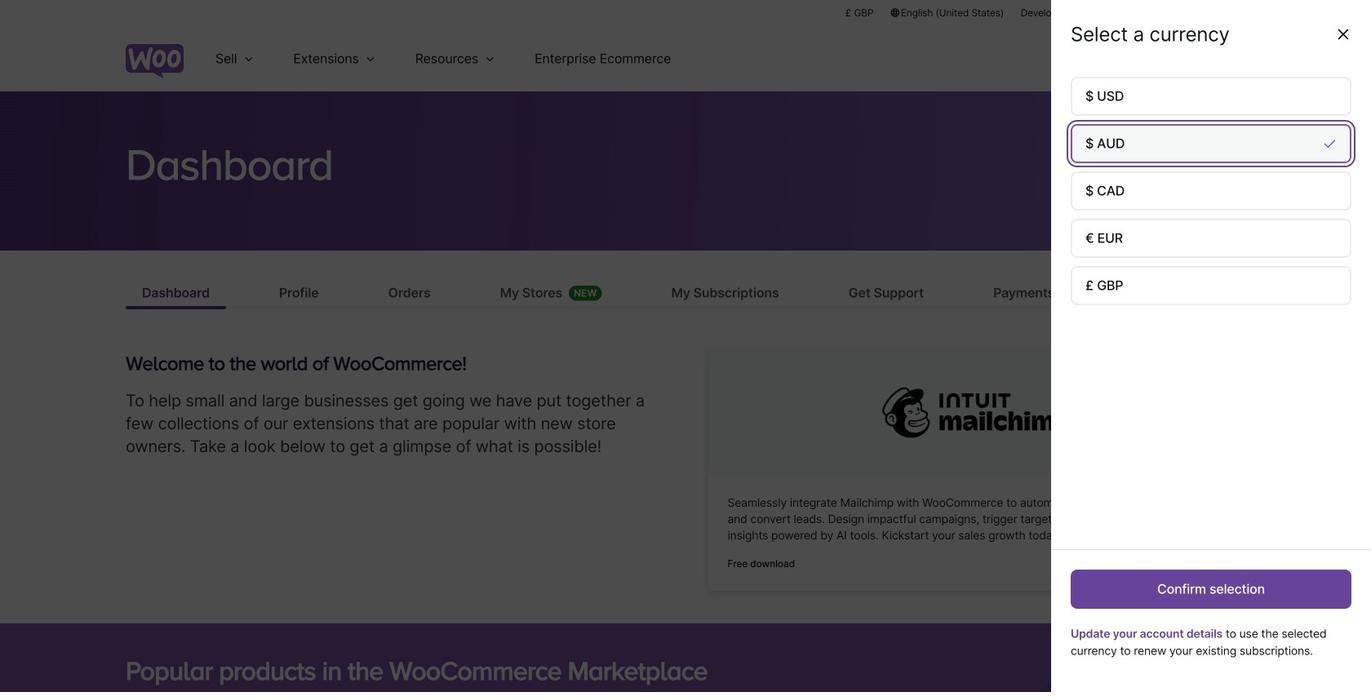 Task type: describe. For each thing, give the bounding box(es) containing it.
service navigation menu element
[[1149, 32, 1246, 85]]



Task type: locate. For each thing, give the bounding box(es) containing it.
open account menu image
[[1220, 46, 1246, 72]]

search image
[[1178, 46, 1204, 72]]

close selector image
[[1336, 26, 1352, 42]]



